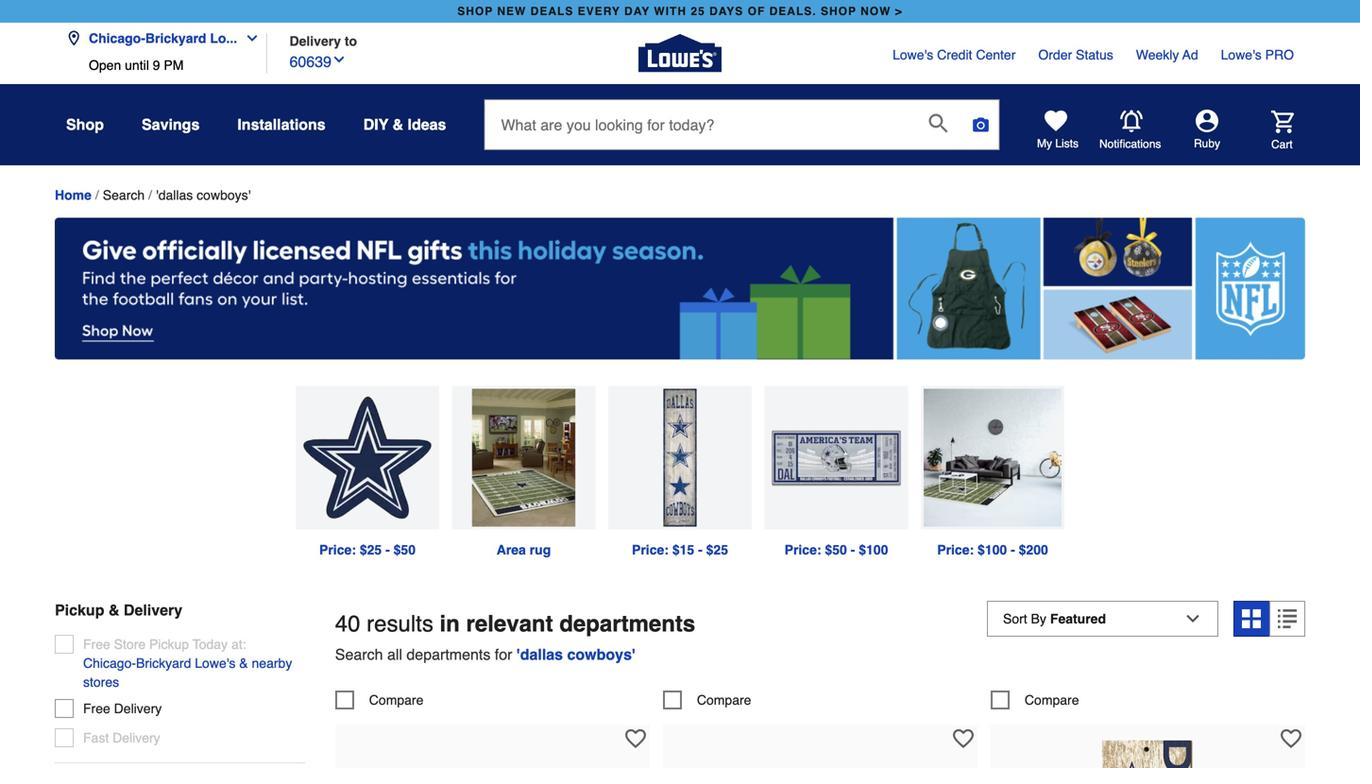 Task type: vqa. For each thing, say whether or not it's contained in the screenshot.
the Center
yes



Task type: locate. For each thing, give the bounding box(es) containing it.
brickyard inside chicago-brickyard lowe's & nearby stores
[[136, 656, 191, 671]]

2 $25 from the left
[[707, 543, 729, 558]]

weekly
[[1137, 47, 1180, 62]]

25
[[691, 5, 706, 18]]

chicago- up the open
[[89, 31, 145, 46]]

to
[[345, 34, 357, 49]]

free store pickup today at:
[[83, 637, 246, 652]]

departments down in
[[407, 646, 491, 663]]

search
[[103, 187, 145, 203], [335, 646, 383, 663]]

dallas cowboys image for $100
[[921, 386, 1065, 530]]

pickup up chicago-brickyard lowe's & nearby stores
[[149, 637, 189, 652]]

order status link
[[1039, 45, 1114, 64]]

1 horizontal spatial $100
[[978, 543, 1008, 558]]

0 horizontal spatial departments
[[407, 646, 491, 663]]

3 - from the left
[[851, 543, 856, 558]]

2 shop from the left
[[821, 5, 857, 18]]

1 vertical spatial search
[[335, 646, 383, 663]]

$100 inside price: $100 - $200 link
[[978, 543, 1008, 558]]

search inside 40 results in relevant departments search all departments for ' dallas cowboys '
[[335, 646, 383, 663]]

price:
[[319, 543, 356, 558], [632, 543, 669, 558], [785, 543, 822, 558], [938, 543, 975, 558]]

1 $50 from the left
[[394, 543, 416, 558]]

& for diy
[[393, 116, 404, 133]]

1 vertical spatial brickyard
[[136, 656, 191, 671]]

&
[[393, 116, 404, 133], [109, 602, 120, 619], [239, 656, 248, 671]]

compare inside 1001218042 element
[[697, 693, 752, 708]]

weekly ad
[[1137, 47, 1199, 62]]

0 horizontal spatial lowe's
[[195, 656, 236, 671]]

order status
[[1039, 47, 1114, 62]]

/ right home link
[[95, 188, 99, 203]]

chicago- inside chicago-brickyard lowe's & nearby stores
[[83, 656, 136, 671]]

& inside chicago-brickyard lowe's & nearby stores
[[239, 656, 248, 671]]

lists
[[1056, 137, 1079, 150]]

heart outline image
[[625, 729, 646, 749], [953, 729, 974, 749]]

with
[[654, 5, 687, 18]]

1001165820 element
[[335, 691, 424, 710]]

dallas cowboys image
[[296, 386, 439, 530], [452, 386, 596, 530], [609, 386, 752, 530], [765, 386, 909, 530], [921, 386, 1065, 530]]

lowe's
[[893, 47, 934, 62], [1222, 47, 1262, 62], [195, 656, 236, 671]]

dallas cowboys image up "area rug"
[[452, 386, 596, 530]]

chicago-brickyard lo... button
[[66, 19, 268, 58]]

delivery down free delivery
[[113, 731, 160, 746]]

shop button
[[66, 108, 104, 142]]

$25 up 40
[[360, 543, 382, 558]]

pickup up stores
[[55, 602, 104, 619]]

' right dallas
[[632, 646, 636, 663]]

0 horizontal spatial compare
[[369, 693, 424, 708]]

0 horizontal spatial /
[[95, 188, 99, 203]]

1 horizontal spatial compare
[[697, 693, 752, 708]]

results
[[367, 611, 434, 637]]

1 vertical spatial &
[[109, 602, 120, 619]]

$25 inside price: $25 - $50 link
[[360, 543, 382, 558]]

1 - from the left
[[386, 543, 390, 558]]

fan creations dallas cowboys 12-in h x 12-in w sports print image
[[389, 734, 597, 768]]

0 horizontal spatial heart outline image
[[625, 729, 646, 749]]

chicago-brickyard lowe's & nearby stores
[[83, 656, 292, 690]]

lowe's left 'pro'
[[1222, 47, 1262, 62]]

0 horizontal spatial &
[[109, 602, 120, 619]]

2 vertical spatial &
[[239, 656, 248, 671]]

dallas cowboys image up the 'price: $100 - $200'
[[921, 386, 1065, 530]]

& inside button
[[393, 116, 404, 133]]

price: for price: $50 - $100
[[785, 543, 822, 558]]

-
[[386, 543, 390, 558], [698, 543, 703, 558], [851, 543, 856, 558], [1011, 543, 1016, 558]]

chicago-
[[89, 31, 145, 46], [83, 656, 136, 671]]

compare inside 5000259595 element
[[1025, 693, 1080, 708]]

0 horizontal spatial $100
[[859, 543, 889, 558]]

2 horizontal spatial compare
[[1025, 693, 1080, 708]]

chicago- up stores
[[83, 656, 136, 671]]

free for free delivery
[[83, 701, 110, 716]]

1 $25 from the left
[[360, 543, 382, 558]]

$25
[[360, 543, 382, 558], [707, 543, 729, 558]]

1 free from the top
[[83, 637, 110, 652]]

dallas
[[520, 646, 563, 663]]

1 horizontal spatial &
[[239, 656, 248, 671]]

1 horizontal spatial '
[[632, 646, 636, 663]]

area rug
[[497, 543, 551, 558]]

0 vertical spatial pickup
[[55, 602, 104, 619]]

0 horizontal spatial search
[[103, 187, 145, 203]]

compare inside 1001165820 'element'
[[369, 693, 424, 708]]

0 vertical spatial chicago-
[[89, 31, 145, 46]]

2 horizontal spatial lowe's
[[1222, 47, 1262, 62]]

shop left now at right
[[821, 5, 857, 18]]

notifications
[[1100, 137, 1162, 151]]

0 vertical spatial search
[[103, 187, 145, 203]]

compare for 5000259595 element
[[1025, 693, 1080, 708]]

1 dallas cowboys image from the left
[[296, 386, 439, 530]]

5 dallas cowboys image from the left
[[921, 386, 1065, 530]]

0 horizontal spatial shop
[[458, 5, 493, 18]]

3 price: from the left
[[785, 543, 822, 558]]

1 $100 from the left
[[859, 543, 889, 558]]

& right diy on the left of page
[[393, 116, 404, 133]]

None search field
[[484, 99, 1000, 168]]

2 compare from the left
[[697, 693, 752, 708]]

heart outline image
[[1281, 729, 1302, 749]]

chicago- for chicago-brickyard lowe's & nearby stores
[[83, 656, 136, 671]]

0 vertical spatial brickyard
[[145, 31, 206, 46]]

& down at:
[[239, 656, 248, 671]]

price: for price: $100 - $200
[[938, 543, 975, 558]]

savings button
[[142, 108, 200, 142]]

3 compare from the left
[[1025, 693, 1080, 708]]

60639 button
[[290, 49, 347, 73]]

2 $100 from the left
[[978, 543, 1008, 558]]

free left store
[[83, 637, 110, 652]]

' right the for
[[517, 646, 520, 663]]

0 horizontal spatial $50
[[394, 543, 416, 558]]

chicago- inside button
[[89, 31, 145, 46]]

1 horizontal spatial /
[[149, 188, 152, 203]]

0 horizontal spatial $25
[[360, 543, 382, 558]]

1 vertical spatial chicago-
[[83, 656, 136, 671]]

search inside home / search / 'dallas cowboys'
[[103, 187, 145, 203]]

lowe's down today
[[195, 656, 236, 671]]

shop
[[66, 116, 104, 133]]

dallas cowboys image inside price: $15 - $25 link
[[609, 386, 752, 530]]

brickyard for lowe's
[[136, 656, 191, 671]]

2 dallas cowboys image from the left
[[452, 386, 596, 530]]

0 vertical spatial &
[[393, 116, 404, 133]]

1 / from the left
[[95, 188, 99, 203]]

/ left 'dallas
[[149, 188, 152, 203]]

2 $50 from the left
[[825, 543, 848, 558]]

chevron down image
[[237, 31, 260, 46]]

shop
[[458, 5, 493, 18], [821, 5, 857, 18]]

delivery up fast delivery
[[114, 701, 162, 716]]

1 horizontal spatial search
[[335, 646, 383, 663]]

rug
[[530, 543, 551, 558]]

1 vertical spatial free
[[83, 701, 110, 716]]

1 horizontal spatial pickup
[[149, 637, 189, 652]]

2 price: from the left
[[632, 543, 669, 558]]

& up store
[[109, 602, 120, 619]]

brickyard inside chicago-brickyard lo... button
[[145, 31, 206, 46]]

free down stores
[[83, 701, 110, 716]]

3 dallas cowboys image from the left
[[609, 386, 752, 530]]

lowe's for lowe's pro
[[1222, 47, 1262, 62]]

home
[[55, 187, 92, 203]]

dallas cowboys image inside price: $50 - $100 'link'
[[765, 386, 909, 530]]

dallas cowboys image inside price: $100 - $200 link
[[921, 386, 1065, 530]]

grid view image
[[1243, 610, 1262, 629]]

fast
[[83, 731, 109, 746]]

1 horizontal spatial heart outline image
[[953, 729, 974, 749]]

lowe's home improvement logo image
[[639, 12, 722, 95]]

free
[[83, 637, 110, 652], [83, 701, 110, 716]]

2 free from the top
[[83, 701, 110, 716]]

of
[[748, 5, 766, 18]]

cowboys'
[[197, 187, 251, 203]]

new
[[497, 5, 527, 18]]

1 vertical spatial pickup
[[149, 637, 189, 652]]

lowe's left credit
[[893, 47, 934, 62]]

brickyard up pm
[[145, 31, 206, 46]]

delivery up free store pickup today at:
[[124, 602, 183, 619]]

search element
[[103, 187, 145, 203]]

today
[[193, 637, 228, 652]]

2 - from the left
[[698, 543, 703, 558]]

pickup & delivery
[[55, 602, 183, 619]]

dallas cowboys image inside the area rug link
[[452, 386, 596, 530]]

brickyard
[[145, 31, 206, 46], [136, 656, 191, 671]]

1 horizontal spatial shop
[[821, 5, 857, 18]]

1 price: from the left
[[319, 543, 356, 558]]

1 horizontal spatial $50
[[825, 543, 848, 558]]

installations button
[[238, 108, 326, 142]]

/
[[95, 188, 99, 203], [149, 188, 152, 203]]

my lists link
[[1038, 110, 1079, 151]]

compare
[[369, 693, 424, 708], [697, 693, 752, 708], [1025, 693, 1080, 708]]

shop left new
[[458, 5, 493, 18]]

40 results in relevant departments search all departments for ' dallas cowboys '
[[335, 611, 696, 663]]

2 ' from the left
[[632, 646, 636, 663]]

delivery
[[290, 34, 341, 49], [124, 602, 183, 619], [114, 701, 162, 716], [113, 731, 160, 746]]

- for $100
[[1011, 543, 1016, 558]]

dallas cowboys image inside price: $25 - $50 link
[[296, 386, 439, 530]]

cart
[[1272, 138, 1293, 151]]

departments up cowboys
[[560, 611, 696, 637]]

search down 40
[[335, 646, 383, 663]]

1 compare from the left
[[369, 693, 424, 708]]

my lists
[[1038, 137, 1079, 150]]

- inside 'link'
[[851, 543, 856, 558]]

dallas cowboys image up price: $15 - $25
[[609, 386, 752, 530]]

cart button
[[1246, 110, 1295, 152]]

4 - from the left
[[1011, 543, 1016, 558]]

1 horizontal spatial $25
[[707, 543, 729, 558]]

price: $100 - $200
[[938, 543, 1049, 558]]

4 price: from the left
[[938, 543, 975, 558]]

savings
[[142, 116, 200, 133]]

$50
[[394, 543, 416, 558], [825, 543, 848, 558]]

brickyard down free store pickup today at:
[[136, 656, 191, 671]]

40
[[335, 611, 361, 637]]

days
[[710, 5, 744, 18]]

lowe's inside lowe's credit center link
[[893, 47, 934, 62]]

deals
[[531, 5, 574, 18]]

price: $15 - $25
[[632, 543, 729, 558]]

1 horizontal spatial departments
[[560, 611, 696, 637]]

2 horizontal spatial &
[[393, 116, 404, 133]]

delivery up 60639 in the left of the page
[[290, 34, 341, 49]]

pickup
[[55, 602, 104, 619], [149, 637, 189, 652]]

departments
[[560, 611, 696, 637], [407, 646, 491, 663]]

lowe's inside lowe's pro link
[[1222, 47, 1262, 62]]

'
[[517, 646, 520, 663], [632, 646, 636, 663]]

1 horizontal spatial lowe's
[[893, 47, 934, 62]]

diy & ideas button
[[364, 108, 447, 142]]

0 horizontal spatial '
[[517, 646, 520, 663]]

open until 9 pm
[[89, 58, 184, 73]]

price: for price: $25 - $50
[[319, 543, 356, 558]]

$25 right $15
[[707, 543, 729, 558]]

dallas cowboys image up price: $50 - $100
[[765, 386, 909, 530]]

lowe's inside chicago-brickyard lowe's & nearby stores
[[195, 656, 236, 671]]

0 vertical spatial free
[[83, 637, 110, 652]]

dallas cowboys image for rug
[[452, 386, 596, 530]]

$25 inside price: $15 - $25 link
[[707, 543, 729, 558]]

search right home
[[103, 187, 145, 203]]

installations
[[238, 116, 326, 133]]

4 dallas cowboys image from the left
[[765, 386, 909, 530]]

advertisement region
[[55, 218, 1306, 363]]

location image
[[66, 31, 81, 46]]

dallas cowboys image up price: $25 - $50
[[296, 386, 439, 530]]

ideas
[[408, 116, 447, 133]]

price: inside 'link'
[[785, 543, 822, 558]]

0 horizontal spatial pickup
[[55, 602, 104, 619]]



Task type: describe. For each thing, give the bounding box(es) containing it.
60639
[[290, 53, 332, 70]]

delivery to
[[290, 34, 357, 49]]

pm
[[164, 58, 184, 73]]

nearby
[[252, 656, 292, 671]]

compare for 1001165820 'element'
[[369, 693, 424, 708]]

dallas cowboys image for $15
[[609, 386, 752, 530]]

brickyard for lo...
[[145, 31, 206, 46]]

lowe's home improvement lists image
[[1045, 110, 1068, 132]]

price: $100 - $200 link
[[915, 386, 1071, 560]]

1 heart outline image from the left
[[625, 729, 646, 749]]

area
[[497, 543, 526, 558]]

chevron down image
[[332, 52, 347, 67]]

chicago-brickyard lo...
[[89, 31, 237, 46]]

until
[[125, 58, 149, 73]]

- for $50
[[851, 543, 856, 558]]

area rug link
[[446, 386, 602, 560]]

free delivery
[[83, 701, 162, 716]]

lowe's home improvement notification center image
[[1121, 110, 1144, 133]]

diy & ideas
[[364, 116, 447, 133]]

lowe's pro link
[[1222, 45, 1295, 64]]

credit
[[938, 47, 973, 62]]

5000259595 element
[[991, 691, 1080, 710]]

chicago-brickyard lowe's & nearby stores button
[[83, 654, 305, 692]]

chicago- for chicago-brickyard lo...
[[89, 31, 145, 46]]

1 shop from the left
[[458, 5, 493, 18]]

- for $15
[[698, 543, 703, 558]]

shop new deals every day with 25 days of deals. shop now > link
[[454, 0, 907, 23]]

price: $50 - $100
[[785, 543, 889, 558]]

weekly ad link
[[1137, 45, 1199, 64]]

9
[[153, 58, 160, 73]]

ruby
[[1195, 137, 1221, 150]]

lowe's pro
[[1222, 47, 1295, 62]]

$50 inside 'link'
[[825, 543, 848, 558]]

order
[[1039, 47, 1073, 62]]

search image
[[929, 114, 948, 133]]

every
[[578, 5, 621, 18]]

1 vertical spatial departments
[[407, 646, 491, 663]]

ruby button
[[1162, 110, 1253, 151]]

at:
[[231, 637, 246, 652]]

0 vertical spatial departments
[[560, 611, 696, 637]]

camera image
[[972, 115, 991, 134]]

1 ' from the left
[[517, 646, 520, 663]]

now
[[861, 5, 892, 18]]

lowe's home improvement cart image
[[1272, 110, 1295, 133]]

fan creations dallas cowboys distressed bottle opener nfl licensed wall décor 6-in h x 12-in w sports mdf print image
[[1045, 734, 1253, 768]]

cowboys
[[568, 646, 632, 663]]

& for pickup
[[109, 602, 120, 619]]

my
[[1038, 137, 1053, 150]]

lowe's credit center link
[[893, 45, 1016, 64]]

$200
[[1019, 543, 1049, 558]]

pro
[[1266, 47, 1295, 62]]

price: $50 - $100 link
[[759, 386, 915, 560]]

lowe's credit center
[[893, 47, 1016, 62]]

1001218042 element
[[663, 691, 752, 710]]

for
[[495, 646, 513, 663]]

price: $25 - $50 link
[[289, 386, 446, 560]]

store
[[114, 637, 146, 652]]

center
[[977, 47, 1016, 62]]

all
[[387, 646, 403, 663]]

stores
[[83, 675, 119, 690]]

open
[[89, 58, 121, 73]]

2 / from the left
[[149, 188, 152, 203]]

lo...
[[210, 31, 237, 46]]

compare for 1001218042 element
[[697, 693, 752, 708]]

Search Query text field
[[485, 100, 914, 149]]

lowe's for lowe's credit center
[[893, 47, 934, 62]]

dallas cowboys image for $50
[[765, 386, 909, 530]]

shop new deals every day with 25 days of deals. shop now >
[[458, 5, 903, 18]]

ad
[[1183, 47, 1199, 62]]

price: $15 - $25 link
[[602, 386, 759, 560]]

price: $25 - $50
[[319, 543, 416, 558]]

home link
[[55, 187, 92, 203]]

- for $25
[[386, 543, 390, 558]]

2 heart outline image from the left
[[953, 729, 974, 749]]

home / search / 'dallas cowboys'
[[55, 187, 251, 203]]

$100 inside price: $50 - $100 'link'
[[859, 543, 889, 558]]

diy
[[364, 116, 389, 133]]

free for free store pickup today at:
[[83, 637, 110, 652]]

deals.
[[770, 5, 817, 18]]

in
[[440, 611, 460, 637]]

fast delivery
[[83, 731, 160, 746]]

dallas cowboys image for $25
[[296, 386, 439, 530]]

$15
[[673, 543, 695, 558]]

price: for price: $15 - $25
[[632, 543, 669, 558]]

'dallas
[[156, 187, 193, 203]]

>
[[896, 5, 903, 18]]

list view image
[[1279, 610, 1298, 629]]

dallas cowboys element
[[156, 187, 251, 203]]

day
[[625, 5, 650, 18]]

status
[[1076, 47, 1114, 62]]

relevant
[[466, 611, 553, 637]]



